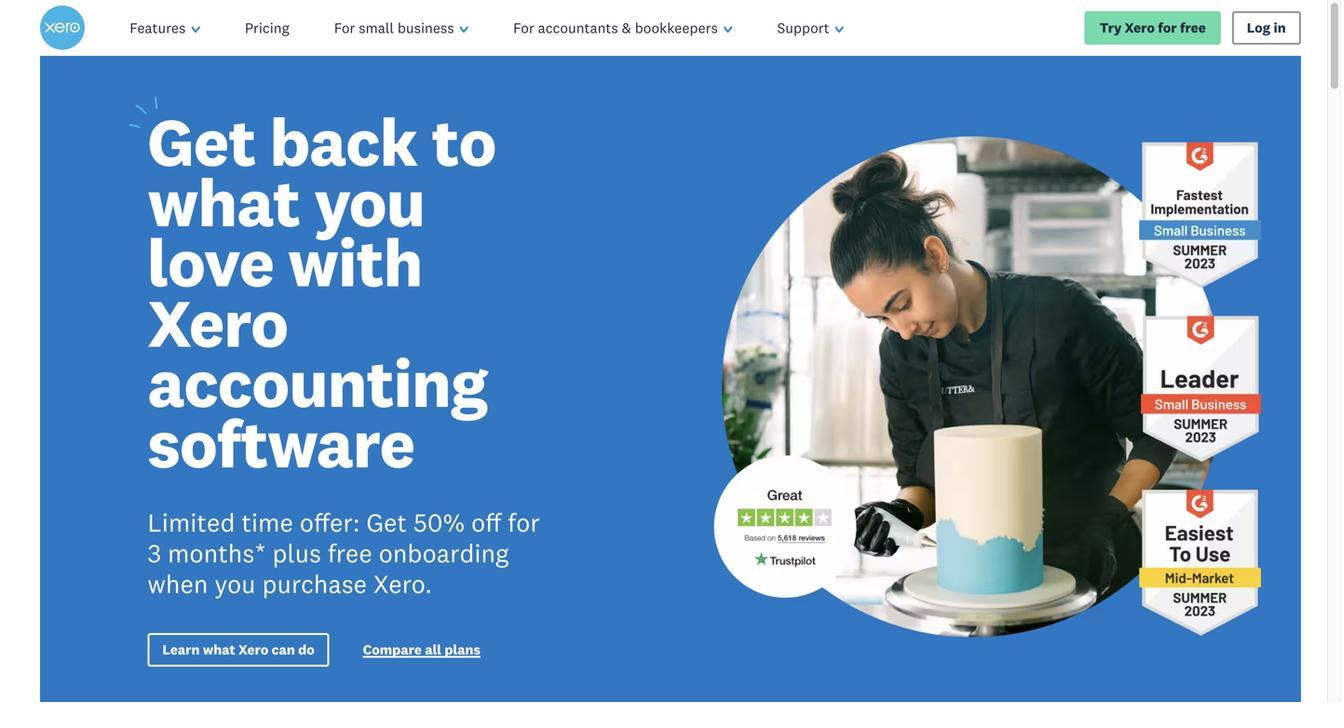 Task type: locate. For each thing, give the bounding box(es) containing it.
off
[[471, 507, 502, 539]]

0 vertical spatial get
[[148, 100, 256, 184]]

log
[[1248, 19, 1271, 36]]

you
[[314, 160, 425, 244], [215, 568, 256, 601]]

for right 'off'
[[508, 507, 540, 539]]

1 horizontal spatial get
[[367, 507, 407, 539]]

free inside limited time offer: get 50% off for 3 months* plus free onboarding when you purchase xero.
[[328, 538, 372, 570]]

for small business button
[[312, 0, 491, 56]]

free
[[1181, 19, 1207, 36], [328, 538, 372, 570]]

compare
[[363, 642, 422, 659]]

software
[[148, 402, 415, 485]]

purchase
[[262, 568, 367, 601]]

xero
[[1125, 19, 1155, 36], [148, 281, 288, 365], [239, 642, 269, 659]]

1 vertical spatial what
[[203, 642, 235, 659]]

0 horizontal spatial free
[[328, 538, 372, 570]]

1 for from the left
[[334, 19, 355, 37]]

2 for from the left
[[514, 19, 535, 37]]

plus
[[273, 538, 321, 570]]

compare all plans link
[[363, 642, 481, 663]]

50%
[[414, 507, 465, 539]]

features
[[130, 19, 186, 37]]

plans
[[445, 642, 481, 659]]

0 vertical spatial for
[[1159, 19, 1178, 36]]

learn what xero can do link
[[148, 634, 330, 667]]

for accountants & bookkeepers
[[514, 19, 718, 37]]

for
[[1159, 19, 1178, 36], [508, 507, 540, 539]]

onboarding
[[379, 538, 509, 570]]

for
[[334, 19, 355, 37], [514, 19, 535, 37]]

back
[[270, 100, 418, 184]]

0 horizontal spatial for
[[334, 19, 355, 37]]

support button
[[755, 0, 867, 56]]

1 vertical spatial for
[[508, 507, 540, 539]]

1 vertical spatial you
[[215, 568, 256, 601]]

1 horizontal spatial free
[[1181, 19, 1207, 36]]

free left log
[[1181, 19, 1207, 36]]

pricing
[[245, 19, 290, 37]]

1 horizontal spatial you
[[314, 160, 425, 244]]

0 horizontal spatial get
[[148, 100, 256, 184]]

for right try
[[1159, 19, 1178, 36]]

1 horizontal spatial for
[[1159, 19, 1178, 36]]

0 horizontal spatial you
[[215, 568, 256, 601]]

love
[[148, 220, 274, 304]]

0 vertical spatial free
[[1181, 19, 1207, 36]]

1 vertical spatial xero
[[148, 281, 288, 365]]

what
[[148, 160, 300, 244], [203, 642, 235, 659]]

get inside limited time offer: get 50% off for 3 months* plus free onboarding when you purchase xero.
[[367, 507, 407, 539]]

all
[[425, 642, 442, 659]]

try xero for free
[[1100, 19, 1207, 36]]

for left "accountants" on the left top of the page
[[514, 19, 535, 37]]

accounting
[[148, 341, 488, 425]]

1 vertical spatial get
[[367, 507, 407, 539]]

for inside dropdown button
[[334, 19, 355, 37]]

1 vertical spatial free
[[328, 538, 372, 570]]

can
[[272, 642, 295, 659]]

for inside dropdown button
[[514, 19, 535, 37]]

you inside limited time offer: get 50% off for 3 months* plus free onboarding when you purchase xero.
[[215, 568, 256, 601]]

learn
[[163, 642, 200, 659]]

3
[[148, 538, 161, 570]]

0 vertical spatial you
[[314, 160, 425, 244]]

for left small
[[334, 19, 355, 37]]

offer:
[[300, 507, 360, 539]]

for for for accountants & bookkeepers
[[514, 19, 535, 37]]

features button
[[107, 0, 223, 56]]

1 horizontal spatial for
[[514, 19, 535, 37]]

0 horizontal spatial for
[[508, 507, 540, 539]]

&
[[622, 19, 632, 37]]

0 vertical spatial what
[[148, 160, 300, 244]]

business
[[398, 19, 454, 37]]

get
[[148, 100, 256, 184], [367, 507, 407, 539]]

free right plus
[[328, 538, 372, 570]]



Task type: vqa. For each thing, say whether or not it's contained in the screenshot.
the top free
yes



Task type: describe. For each thing, give the bounding box(es) containing it.
pricing link
[[223, 0, 312, 56]]

do
[[298, 642, 315, 659]]

accountants
[[538, 19, 618, 37]]

a xero user decorating a cake with blue icing. social proof badges surrounding the circular image. image
[[684, 56, 1302, 703]]

log in
[[1248, 19, 1287, 36]]

small
[[359, 19, 394, 37]]

in
[[1274, 19, 1287, 36]]

log in link
[[1233, 11, 1302, 45]]

support
[[778, 19, 830, 37]]

when
[[148, 568, 208, 601]]

months*
[[168, 538, 266, 570]]

to
[[432, 100, 496, 184]]

learn what xero can do
[[163, 642, 315, 659]]

for for for small business
[[334, 19, 355, 37]]

try
[[1100, 19, 1122, 36]]

bookkeepers
[[635, 19, 718, 37]]

what inside back to what you love with xero accounting software
[[148, 160, 300, 244]]

2 vertical spatial xero
[[239, 642, 269, 659]]

limited
[[148, 507, 235, 539]]

with
[[288, 220, 423, 304]]

for small business
[[334, 19, 454, 37]]

time
[[242, 507, 293, 539]]

0 vertical spatial xero
[[1125, 19, 1155, 36]]

xero inside back to what you love with xero accounting software
[[148, 281, 288, 365]]

compare all plans
[[363, 642, 481, 659]]

xero homepage image
[[40, 6, 85, 50]]

you inside back to what you love with xero accounting software
[[314, 160, 425, 244]]

for inside limited time offer: get 50% off for 3 months* plus free onboarding when you purchase xero.
[[508, 507, 540, 539]]

xero.
[[374, 568, 432, 601]]

back to what you love with xero accounting software
[[148, 100, 496, 485]]

try xero for free link
[[1085, 11, 1222, 45]]

limited time offer: get 50% off for 3 months* plus free onboarding when you purchase xero.
[[148, 507, 540, 601]]

for accountants & bookkeepers button
[[491, 0, 755, 56]]



